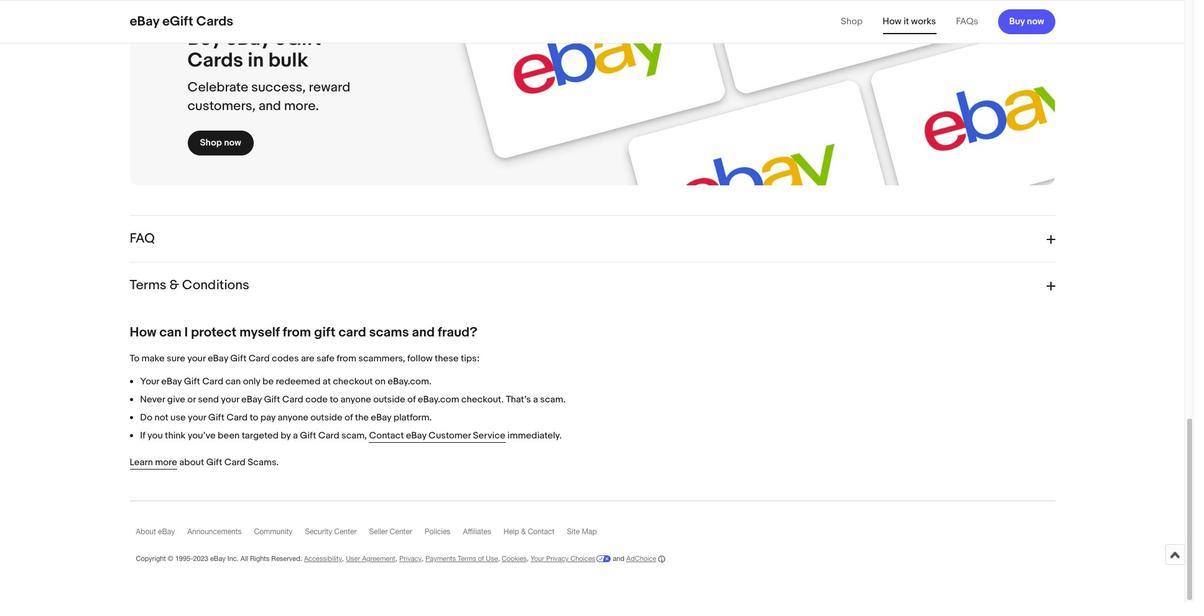 Task type: describe. For each thing, give the bounding box(es) containing it.
0 horizontal spatial egift
[[162, 13, 193, 30]]

seller center link
[[369, 528, 425, 542]]

now for buy now
[[1027, 15, 1044, 27]]

shop now button
[[188, 131, 254, 155]]

card
[[339, 325, 366, 341]]

platform.
[[394, 412, 432, 424]]

your ebay gift card can only be redeemed at checkout on ebay.com. never give or send your ebay gift card code to anyone outside of ebay.com     checkout. that's a scam. do not use your gift card to pay anyone outside of the ebay platform. if you think you've been targeted by a gift card scam, contact ebay customer service immediately.
[[140, 376, 566, 442]]

not
[[155, 412, 168, 424]]

sure
[[167, 353, 185, 365]]

ebay egift cards
[[130, 13, 233, 30]]

copyright © 1995-2023 ebay inc. all rights reserved. accessibility , user agreement , privacy , payments terms of use , cookies , your privacy choices
[[136, 555, 596, 562]]

1 vertical spatial contact
[[528, 528, 555, 536]]

card down redeemed
[[282, 394, 303, 406]]

scams
[[369, 325, 409, 341]]

2023
[[193, 555, 208, 562]]

user
[[346, 555, 360, 562]]

targeted
[[242, 430, 279, 442]]

learn more about gift card scams.
[[130, 457, 279, 469]]

site
[[567, 528, 580, 536]]

terms & conditions
[[130, 278, 249, 294]]

security center link
[[305, 528, 369, 542]]

checkout
[[333, 376, 373, 388]]

cookies link
[[502, 555, 527, 562]]

help & contact link
[[504, 528, 567, 542]]

redeemed
[[276, 376, 321, 388]]

user agreement link
[[346, 555, 396, 562]]

gift up or
[[184, 376, 200, 388]]

1 vertical spatial of
[[345, 412, 353, 424]]

faq button
[[130, 216, 1055, 262]]

customer
[[429, 430, 471, 442]]

1 vertical spatial outside
[[311, 412, 343, 424]]

shop for the shop link
[[841, 16, 863, 27]]

0 vertical spatial outside
[[373, 394, 405, 406]]

use
[[486, 555, 498, 562]]

celebrate success, reward customers, and more.
[[188, 80, 350, 114]]

bulk
[[268, 49, 308, 73]]

choices
[[571, 555, 596, 562]]

gift right by
[[300, 430, 316, 442]]

reserved.
[[271, 555, 302, 562]]

about
[[179, 457, 204, 469]]

buy for buy now
[[1009, 15, 1025, 27]]

give
[[167, 394, 185, 406]]

how it works link
[[883, 16, 936, 27]]

security center
[[305, 528, 357, 536]]

agreement
[[362, 555, 396, 562]]

you've
[[188, 430, 216, 442]]

contact ebay customer service link
[[369, 429, 506, 443]]

are
[[301, 353, 315, 365]]

1 vertical spatial anyone
[[278, 412, 308, 424]]

0 vertical spatial of
[[407, 394, 416, 406]]

conditions
[[182, 278, 249, 294]]

celebrate
[[188, 80, 248, 96]]

about
[[136, 528, 156, 536]]

learn more link
[[130, 456, 177, 470]]

shop now
[[200, 137, 241, 149]]

protect
[[191, 325, 237, 341]]

accessibility
[[304, 555, 342, 562]]

gift down be
[[264, 394, 280, 406]]

card left scam,
[[318, 430, 339, 442]]

0 horizontal spatial can
[[159, 325, 182, 341]]

learn
[[130, 457, 153, 469]]

that's
[[506, 394, 531, 406]]

privacy link
[[399, 555, 422, 562]]

send
[[198, 394, 219, 406]]

center for security center
[[334, 528, 357, 536]]

card up the only
[[249, 353, 270, 365]]

1 vertical spatial terms
[[458, 555, 476, 562]]

affiliates link
[[463, 528, 504, 542]]

and adchoice
[[611, 555, 656, 562]]

buy for buy ebay egift cards in bulk
[[188, 27, 221, 51]]

1995-
[[175, 555, 193, 562]]

payments
[[426, 555, 456, 562]]

do
[[140, 412, 152, 424]]

reward
[[309, 80, 350, 96]]

ebay.com.
[[388, 376, 432, 388]]

1 horizontal spatial from
[[337, 353, 356, 365]]

accessibility link
[[304, 555, 342, 562]]

buy ebay egift cards in bulk
[[188, 27, 321, 73]]

shop for shop now
[[200, 137, 222, 149]]

policies
[[425, 528, 451, 536]]

you
[[147, 430, 163, 442]]

to make sure your ebay gift card codes are safe from scammers, follow these   tips:
[[130, 353, 480, 365]]

2 privacy from the left
[[546, 555, 569, 562]]

follow
[[407, 353, 433, 365]]

pay
[[260, 412, 276, 424]]

the
[[355, 412, 369, 424]]

0 vertical spatial from
[[283, 325, 311, 341]]

how for how can i protect myself from gift card scams and fraud?
[[130, 325, 156, 341]]

2 horizontal spatial of
[[478, 555, 484, 562]]

help
[[504, 528, 519, 536]]

2 , from the left
[[396, 555, 397, 562]]

card up "send"
[[202, 376, 223, 388]]

site map link
[[567, 528, 609, 542]]



Task type: locate. For each thing, give the bounding box(es) containing it.
how can i protect myself from gift card scams and fraud?
[[130, 325, 478, 341]]

, left "cookies"
[[498, 555, 500, 562]]

0 horizontal spatial your
[[140, 376, 159, 388]]

safe
[[317, 353, 335, 365]]

1 vertical spatial can
[[225, 376, 241, 388]]

customers,
[[188, 98, 256, 114]]

buy now
[[1009, 15, 1044, 27]]

1 horizontal spatial center
[[390, 528, 412, 536]]

shop inside button
[[200, 137, 222, 149]]

faq
[[130, 231, 155, 247]]

1 , from the left
[[342, 555, 344, 562]]

2 vertical spatial your
[[188, 412, 206, 424]]

0 horizontal spatial center
[[334, 528, 357, 536]]

never
[[140, 394, 165, 406]]

0 vertical spatial anyone
[[341, 394, 371, 406]]

by
[[281, 430, 291, 442]]

site map
[[567, 528, 597, 536]]

to left pay
[[250, 412, 258, 424]]

0 vertical spatial a
[[533, 394, 538, 406]]

1 vertical spatial and
[[412, 325, 435, 341]]

1 vertical spatial how
[[130, 325, 156, 341]]

0 vertical spatial how
[[883, 16, 902, 27]]

©
[[168, 555, 173, 562]]

0 vertical spatial your
[[187, 353, 206, 365]]

, left "privacy" link
[[396, 555, 397, 562]]

buy up celebrate
[[188, 27, 221, 51]]

1 vertical spatial &
[[521, 528, 526, 536]]

1 horizontal spatial of
[[407, 394, 416, 406]]

shop down customers,
[[200, 137, 222, 149]]

outside down on
[[373, 394, 405, 406]]

checkout.
[[461, 394, 504, 406]]

can left the only
[[225, 376, 241, 388]]

1 vertical spatial your
[[221, 394, 239, 406]]

cards inside buy ebay egift cards in bulk
[[188, 49, 243, 73]]

2 center from the left
[[390, 528, 412, 536]]

code
[[305, 394, 328, 406]]

1 horizontal spatial now
[[1027, 15, 1044, 27]]

center for seller center
[[390, 528, 412, 536]]

from up to make sure your ebay gift card codes are safe from scammers, follow these   tips: in the left of the page
[[283, 325, 311, 341]]

if
[[140, 430, 145, 442]]

your inside the your ebay gift card can only be redeemed at checkout on ebay.com. never give or send your ebay gift card code to anyone outside of ebay.com     checkout. that's a scam. do not use your gift card to pay anyone outside of the ebay platform. if you think you've been targeted by a gift card scam, contact ebay customer service immediately.
[[140, 376, 159, 388]]

0 horizontal spatial of
[[345, 412, 353, 424]]

success,
[[251, 80, 306, 96]]

cookies
[[502, 555, 527, 562]]

0 vertical spatial cards
[[196, 13, 233, 30]]

your right "cookies"
[[531, 555, 544, 562]]

can inside the your ebay gift card can only be redeemed at checkout on ebay.com. never give or send your ebay gift card code to anyone outside of ebay.com     checkout. that's a scam. do not use your gift card to pay anyone outside of the ebay platform. if you think you've been targeted by a gift card scam, contact ebay customer service immediately.
[[225, 376, 241, 388]]

gift down "send"
[[208, 412, 225, 424]]

,
[[342, 555, 344, 562], [396, 555, 397, 562], [422, 555, 424, 562], [498, 555, 500, 562], [527, 555, 529, 562]]

can left the i
[[159, 325, 182, 341]]

0 horizontal spatial contact
[[369, 430, 404, 442]]

contact inside the your ebay gift card can only be redeemed at checkout on ebay.com. never give or send your ebay gift card code to anyone outside of ebay.com     checkout. that's a scam. do not use your gift card to pay anyone outside of the ebay platform. if you think you've been targeted by a gift card scam, contact ebay customer service immediately.
[[369, 430, 404, 442]]

1 privacy from the left
[[399, 555, 422, 562]]

1 vertical spatial a
[[293, 430, 298, 442]]

center right "seller"
[[390, 528, 412, 536]]

and left adchoice
[[613, 555, 625, 562]]

codes
[[272, 353, 299, 365]]

payments terms of use link
[[426, 555, 498, 562]]

& for conditions
[[169, 278, 179, 294]]

community link
[[254, 528, 305, 542]]

scams.
[[248, 457, 279, 469]]

buy right 'faqs' at the top right
[[1009, 15, 1025, 27]]

use
[[171, 412, 186, 424]]

1 horizontal spatial your
[[531, 555, 544, 562]]

1 vertical spatial to
[[250, 412, 258, 424]]

policies link
[[425, 528, 463, 542]]

1 horizontal spatial egift
[[275, 27, 321, 51]]

community
[[254, 528, 293, 536]]

0 horizontal spatial now
[[224, 137, 241, 149]]

gift up the only
[[230, 353, 247, 365]]

1 horizontal spatial &
[[521, 528, 526, 536]]

a right that's
[[533, 394, 538, 406]]

about ebay link
[[136, 528, 187, 542]]

0 vertical spatial now
[[1027, 15, 1044, 27]]

1 horizontal spatial terms
[[458, 555, 476, 562]]

center right "security"
[[334, 528, 357, 536]]

5 , from the left
[[527, 555, 529, 562]]

outside down code
[[311, 412, 343, 424]]

1 horizontal spatial anyone
[[341, 394, 371, 406]]

your right sure
[[187, 353, 206, 365]]

, down help & contact link
[[527, 555, 529, 562]]

of left the
[[345, 412, 353, 424]]

egift inside buy ebay egift cards in bulk
[[275, 27, 321, 51]]

or
[[187, 394, 196, 406]]

ebay.com
[[418, 394, 459, 406]]

anyone up by
[[278, 412, 308, 424]]

copyright
[[136, 555, 166, 562]]

gift right about
[[206, 457, 222, 469]]

in
[[248, 49, 264, 73]]

, left user
[[342, 555, 344, 562]]

0 horizontal spatial a
[[293, 430, 298, 442]]

privacy
[[399, 555, 422, 562], [546, 555, 569, 562]]

fraud?
[[438, 325, 478, 341]]

from
[[283, 325, 311, 341], [337, 353, 356, 365]]

privacy left choices
[[546, 555, 569, 562]]

shop link
[[841, 16, 863, 27]]

& left conditions
[[169, 278, 179, 294]]

0 vertical spatial &
[[169, 278, 179, 294]]

buy now link
[[999, 9, 1055, 34]]

think
[[165, 430, 186, 442]]

0 horizontal spatial terms
[[130, 278, 166, 294]]

myself
[[239, 325, 280, 341]]

faqs
[[956, 16, 979, 27]]

how for how it works
[[883, 16, 902, 27]]

of left use
[[478, 555, 484, 562]]

contact down platform.
[[369, 430, 404, 442]]

immediately.
[[508, 430, 562, 442]]

been
[[218, 430, 240, 442]]

scam,
[[342, 430, 367, 442]]

a right by
[[293, 430, 298, 442]]

1 horizontal spatial a
[[533, 394, 538, 406]]

& right help
[[521, 528, 526, 536]]

1 horizontal spatial buy
[[1009, 15, 1025, 27]]

2 horizontal spatial and
[[613, 555, 625, 562]]

these
[[435, 353, 459, 365]]

1 vertical spatial now
[[224, 137, 241, 149]]

1 horizontal spatial and
[[412, 325, 435, 341]]

be
[[263, 376, 274, 388]]

your right "send"
[[221, 394, 239, 406]]

& for contact
[[521, 528, 526, 536]]

4 , from the left
[[498, 555, 500, 562]]

0 vertical spatial to
[[330, 394, 338, 406]]

0 vertical spatial your
[[140, 376, 159, 388]]

to right code
[[330, 394, 338, 406]]

more.
[[284, 98, 319, 114]]

1 horizontal spatial can
[[225, 376, 241, 388]]

1 horizontal spatial shop
[[841, 16, 863, 27]]

rights
[[250, 555, 270, 562]]

buy inside buy ebay egift cards in bulk
[[188, 27, 221, 51]]

terms left use
[[458, 555, 476, 562]]

now inside button
[[224, 137, 241, 149]]

&
[[169, 278, 179, 294], [521, 528, 526, 536]]

buy
[[1009, 15, 1025, 27], [188, 27, 221, 51]]

announcements
[[187, 528, 242, 536]]

of up platform.
[[407, 394, 416, 406]]

, left payments
[[422, 555, 424, 562]]

3 , from the left
[[422, 555, 424, 562]]

0 horizontal spatial outside
[[311, 412, 343, 424]]

how up to on the left bottom
[[130, 325, 156, 341]]

and
[[259, 98, 281, 114], [412, 325, 435, 341], [613, 555, 625, 562]]

at
[[323, 376, 331, 388]]

adchoice
[[626, 555, 656, 562]]

1 vertical spatial cards
[[188, 49, 243, 73]]

terms inside dropdown button
[[130, 278, 166, 294]]

0 vertical spatial and
[[259, 98, 281, 114]]

to
[[130, 353, 140, 365]]

1 vertical spatial shop
[[200, 137, 222, 149]]

privacy down seller center link
[[399, 555, 422, 562]]

0 vertical spatial terms
[[130, 278, 166, 294]]

0 horizontal spatial buy
[[188, 27, 221, 51]]

1 vertical spatial your
[[531, 555, 544, 562]]

0 horizontal spatial how
[[130, 325, 156, 341]]

0 horizontal spatial &
[[169, 278, 179, 294]]

card
[[249, 353, 270, 365], [202, 376, 223, 388], [282, 394, 303, 406], [227, 412, 248, 424], [318, 430, 339, 442], [224, 457, 246, 469]]

2 vertical spatial of
[[478, 555, 484, 562]]

and up follow
[[412, 325, 435, 341]]

0 vertical spatial contact
[[369, 430, 404, 442]]

0 horizontal spatial anyone
[[278, 412, 308, 424]]

your up never
[[140, 376, 159, 388]]

announcements link
[[187, 528, 254, 542]]

1 center from the left
[[334, 528, 357, 536]]

1 horizontal spatial outside
[[373, 394, 405, 406]]

more
[[155, 457, 177, 469]]

shop left it
[[841, 16, 863, 27]]

ebay inside about ebay link
[[158, 528, 175, 536]]

and inside celebrate success, reward customers, and more.
[[259, 98, 281, 114]]

it
[[904, 16, 909, 27]]

your
[[187, 353, 206, 365], [221, 394, 239, 406], [188, 412, 206, 424]]

help & contact
[[504, 528, 555, 536]]

service
[[473, 430, 506, 442]]

1 horizontal spatial how
[[883, 16, 902, 27]]

0 horizontal spatial and
[[259, 98, 281, 114]]

center
[[334, 528, 357, 536], [390, 528, 412, 536]]

0 horizontal spatial from
[[283, 325, 311, 341]]

& inside dropdown button
[[169, 278, 179, 294]]

seller center
[[369, 528, 412, 536]]

ebay
[[130, 13, 159, 30], [226, 27, 270, 51], [208, 353, 228, 365], [161, 376, 182, 388], [241, 394, 262, 406], [371, 412, 392, 424], [406, 430, 427, 442], [158, 528, 175, 536], [210, 555, 226, 562]]

0 vertical spatial can
[[159, 325, 182, 341]]

all
[[241, 555, 248, 562]]

0 horizontal spatial to
[[250, 412, 258, 424]]

0 vertical spatial shop
[[841, 16, 863, 27]]

on
[[375, 376, 386, 388]]

your privacy choices link
[[531, 555, 611, 562]]

ebay inside buy ebay egift cards in bulk
[[226, 27, 270, 51]]

from right safe at the left
[[337, 353, 356, 365]]

terms down faq
[[130, 278, 166, 294]]

your up you've
[[188, 412, 206, 424]]

0 horizontal spatial privacy
[[399, 555, 422, 562]]

0 horizontal spatial shop
[[200, 137, 222, 149]]

and down success,
[[259, 98, 281, 114]]

contact right help
[[528, 528, 555, 536]]

1 horizontal spatial to
[[330, 394, 338, 406]]

1 vertical spatial from
[[337, 353, 356, 365]]

card down been
[[224, 457, 246, 469]]

only
[[243, 376, 260, 388]]

now for shop now
[[224, 137, 241, 149]]

scammers,
[[358, 353, 405, 365]]

anyone down checkout
[[341, 394, 371, 406]]

inc.
[[228, 555, 239, 562]]

your
[[140, 376, 159, 388], [531, 555, 544, 562]]

1 horizontal spatial privacy
[[546, 555, 569, 562]]

card up been
[[227, 412, 248, 424]]

2 vertical spatial and
[[613, 555, 625, 562]]

how left it
[[883, 16, 902, 27]]

1 horizontal spatial contact
[[528, 528, 555, 536]]

tips:
[[461, 353, 480, 365]]



Task type: vqa. For each thing, say whether or not it's contained in the screenshot.
bottom a
yes



